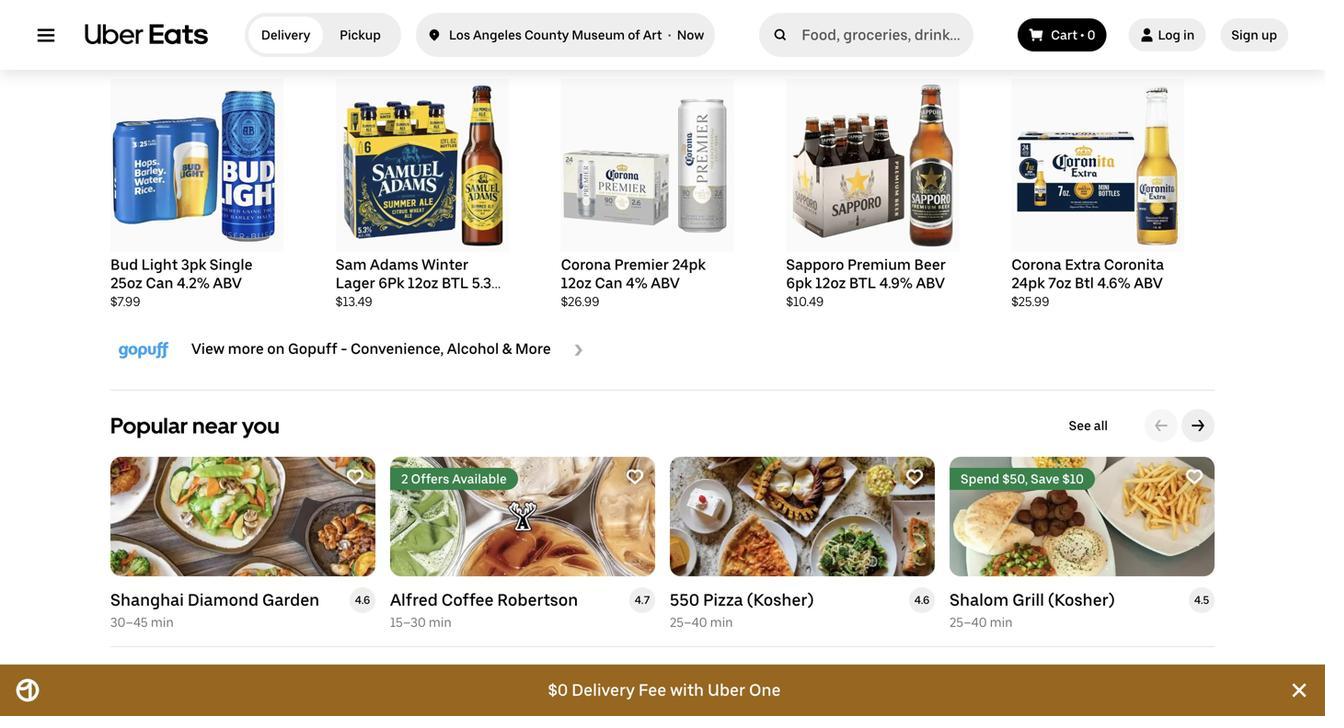 Task type: vqa. For each thing, say whether or not it's contained in the screenshot.


Task type: describe. For each thing, give the bounding box(es) containing it.
$13.49
[[336, 294, 372, 310]]

4%
[[626, 275, 648, 292]]

of
[[628, 27, 640, 43]]

previous image for second next icon from the top
[[1154, 419, 1169, 433]]

view more on gopuff - convenience, alcohol & more link
[[110, 326, 1215, 375]]

art
[[643, 27, 662, 43]]

all for previous icon related to first next icon see all link
[[1094, 33, 1108, 48]]

Delivery radio
[[248, 17, 323, 53]]

beer inside beer from gopuff
[[110, 18, 157, 45]]

sam adams winter lager 6pk 12oz btl 5.3% abv
[[336, 256, 504, 310]]

winter
[[422, 256, 468, 274]]

single
[[210, 256, 253, 274]]

0 horizontal spatial on
[[161, 668, 187, 694]]

angeles
[[473, 27, 522, 43]]

coronita
[[1104, 256, 1164, 274]]

2 add to favorites image from the left
[[626, 468, 644, 487]]

Pickup radio
[[323, 17, 398, 53]]

3 add to favorites image from the left
[[905, 468, 924, 487]]

more
[[515, 340, 551, 358]]

sam adams winter lager 6pk 12oz btl 5.3% abv image
[[336, 79, 509, 252]]

county
[[524, 27, 569, 43]]

new on uber eats link
[[110, 666, 315, 696]]

sam
[[336, 256, 367, 274]]

gopuff inside beer from gopuff
[[145, 47, 187, 63]]

4.9%
[[879, 275, 913, 292]]

museum
[[572, 27, 625, 43]]

corona premier 24pk 12oz can 4% abv image
[[561, 79, 734, 252]]

24pk inside "corona premier 24pk 12oz can 4% abv $26.99"
[[672, 256, 706, 274]]

up
[[1261, 27, 1277, 43]]

add to favorites image
[[1185, 468, 1204, 487]]

corona for 24pk
[[1011, 256, 1062, 274]]

can inside the bud light 3pk single 25oz can 4.2% abv $7.99
[[146, 275, 173, 292]]

previous image for first next icon
[[1154, 33, 1169, 48]]

cart • 0
[[1051, 27, 1095, 43]]

7oz
[[1048, 275, 1072, 292]]

can inside "corona premier 24pk 12oz can 4% abv $26.99"
[[595, 275, 623, 292]]

eats
[[246, 668, 288, 694]]

los
[[449, 27, 470, 43]]

uber eats home image
[[85, 24, 208, 46]]

4.2%
[[177, 275, 210, 292]]

near
[[192, 413, 237, 439]]

bud light 3pk single 25oz can 4.2% abv $7.99
[[110, 256, 253, 310]]

abv inside "corona premier 24pk 12oz can 4% abv $26.99"
[[651, 275, 680, 292]]

sapporo premium beer 6pk 12oz btl 4.9% abv image
[[786, 79, 959, 252]]

log in link
[[1129, 18, 1206, 52]]

popular
[[110, 413, 188, 439]]

$26.99
[[561, 294, 599, 310]]

$7.99
[[110, 294, 140, 310]]

1 add to favorites image from the left
[[346, 468, 364, 487]]

abv for single
[[213, 275, 242, 292]]

6pk
[[378, 275, 405, 292]]

&
[[502, 340, 512, 358]]

see all link for second next icon from the top's previous icon
[[1069, 418, 1108, 434]]

5.3%
[[472, 275, 504, 292]]

sapporo premium beer 6pk 12oz btl 4.9% abv $10.49
[[786, 256, 946, 310]]

deliver to image
[[427, 24, 442, 46]]

convenience,
[[351, 340, 444, 358]]

gopuff inside the view more on gopuff - convenience, alcohol & more link
[[288, 340, 337, 358]]

Food, groceries, drinks, etc text field
[[802, 26, 966, 44]]

3pk
[[181, 256, 206, 274]]

lager
[[336, 275, 375, 292]]

extra
[[1065, 256, 1101, 274]]

from
[[110, 47, 142, 63]]

sign
[[1232, 27, 1259, 43]]

$10.49
[[786, 294, 824, 310]]

beer inside the sapporo premium beer 6pk 12oz btl 4.9% abv $10.49
[[914, 256, 946, 274]]

now
[[677, 27, 704, 43]]

popular near you link
[[110, 411, 280, 441]]



Task type: locate. For each thing, give the bounding box(es) containing it.
0 horizontal spatial 12oz
[[408, 275, 438, 292]]

1 12oz from the left
[[408, 275, 438, 292]]

abv right 4.9%
[[916, 275, 945, 292]]

1 vertical spatial gopuff
[[288, 340, 337, 358]]

4.6%
[[1097, 275, 1131, 292]]

btl down premium at the right of page
[[849, 275, 876, 292]]

12oz down sapporo
[[815, 275, 846, 292]]

2 horizontal spatial add to favorites image
[[905, 468, 924, 487]]

0 horizontal spatial btl
[[442, 275, 469, 292]]

previous image
[[1154, 33, 1169, 48], [1154, 419, 1169, 433]]

•
[[668, 27, 671, 43], [1080, 27, 1084, 43]]

next image
[[1191, 33, 1205, 48], [1191, 419, 1205, 433]]

gopuff left -
[[288, 340, 337, 358]]

$0 delivery fee with uber one link
[[55, 665, 1274, 717], [55, 665, 1274, 717]]

can down light
[[146, 275, 173, 292]]

12oz inside the sapporo premium beer 6pk 12oz btl 4.9% abv $10.49
[[815, 275, 846, 292]]

25oz
[[110, 275, 143, 292]]

2 see all from the top
[[1069, 418, 1108, 434]]

view
[[191, 340, 225, 358]]

see all link for previous icon related to first next icon
[[1069, 33, 1108, 48]]

• right art
[[668, 27, 671, 43]]

2 see all link from the top
[[1069, 418, 1108, 434]]

beer
[[110, 18, 157, 45], [914, 256, 946, 274]]

1 see all link from the top
[[1069, 33, 1108, 48]]

$0
[[548, 681, 568, 701], [548, 681, 568, 701]]

see
[[1069, 33, 1091, 48], [1069, 418, 1091, 434]]

2 • from the left
[[1080, 27, 1084, 43]]

12oz inside "corona premier 24pk 12oz can 4% abv $26.99"
[[561, 275, 592, 292]]

2 previous image from the top
[[1154, 419, 1169, 433]]

more
[[228, 340, 264, 358]]

2 next image from the top
[[1191, 419, 1205, 433]]

delivery inside option
[[261, 27, 310, 43]]

alcohol
[[447, 340, 499, 358]]

see all for second next icon from the top
[[1069, 418, 1108, 434]]

adams
[[370, 256, 418, 274]]

1 corona from the left
[[561, 256, 611, 274]]

corona extra coronita 24pk 7oz btl 4.6% abv $25.99
[[1011, 256, 1164, 310]]

1 next image from the top
[[1191, 33, 1205, 48]]

12oz up $26.99
[[561, 275, 592, 292]]

0 vertical spatial see
[[1069, 33, 1091, 48]]

1 horizontal spatial on
[[267, 340, 285, 358]]

log in
[[1158, 27, 1195, 43]]

main navigation menu image
[[37, 26, 55, 44]]

1 • from the left
[[668, 27, 671, 43]]

24pk up $25.99
[[1011, 275, 1045, 292]]

abv inside the bud light 3pk single 25oz can 4.2% abv $7.99
[[213, 275, 242, 292]]

0 horizontal spatial 24pk
[[672, 256, 706, 274]]

1 previous image from the top
[[1154, 33, 1169, 48]]

12oz down the winter
[[408, 275, 438, 292]]

pickup
[[340, 27, 381, 43]]

0 vertical spatial see all
[[1069, 33, 1108, 48]]

btl inside the sapporo premium beer 6pk 12oz btl 4.9% abv $10.49
[[849, 275, 876, 292]]

0 horizontal spatial add to favorites image
[[346, 468, 364, 487]]

2 btl from the left
[[849, 275, 876, 292]]

1 horizontal spatial 24pk
[[1011, 275, 1045, 292]]

on right more
[[267, 340, 285, 358]]

uber
[[192, 668, 242, 694], [708, 681, 745, 701], [708, 681, 745, 701]]

premium
[[847, 256, 911, 274]]

beer up from
[[110, 18, 157, 45]]

bud light 3pk single 25oz can 4.2% abv image
[[110, 79, 283, 252]]

corona up 7oz
[[1011, 256, 1062, 274]]

1 vertical spatial next image
[[1191, 419, 1205, 433]]

1 horizontal spatial beer
[[914, 256, 946, 274]]

corona
[[561, 256, 611, 274], [1011, 256, 1062, 274]]

log
[[1158, 27, 1181, 43]]

you
[[242, 413, 280, 439]]

abv for 24pk
[[1134, 275, 1163, 292]]

0 vertical spatial all
[[1094, 33, 1108, 48]]

all for see all link related to second next icon from the top's previous icon
[[1094, 418, 1108, 434]]

abv down single
[[213, 275, 242, 292]]

abv inside sam adams winter lager 6pk 12oz btl 5.3% abv
[[336, 293, 365, 310]]

1 vertical spatial beer
[[914, 256, 946, 274]]

abv inside corona extra coronita 24pk 7oz btl 4.6% abv $25.99
[[1134, 275, 1163, 292]]

1 vertical spatial all
[[1094, 418, 1108, 434]]

btl
[[1075, 275, 1094, 292]]

delivery
[[261, 27, 310, 43], [572, 681, 635, 701], [572, 681, 635, 701]]

2 all from the top
[[1094, 418, 1108, 434]]

see all for first next icon
[[1069, 33, 1108, 48]]

0 vertical spatial see all link
[[1069, 33, 1108, 48]]

1 all from the top
[[1094, 33, 1108, 48]]

abv inside the sapporo premium beer 6pk 12oz btl 4.9% abv $10.49
[[916, 275, 945, 292]]

on right new in the bottom of the page
[[161, 668, 187, 694]]

corona inside corona extra coronita 24pk 7oz btl 4.6% abv $25.99
[[1011, 256, 1062, 274]]

1 btl from the left
[[442, 275, 469, 292]]

in
[[1183, 27, 1195, 43]]

1 horizontal spatial corona
[[1011, 256, 1062, 274]]

abv for 6pk
[[916, 275, 945, 292]]

24pk right premier
[[672, 256, 706, 274]]

all
[[1094, 33, 1108, 48], [1094, 418, 1108, 434]]

see all
[[1069, 33, 1108, 48], [1069, 418, 1108, 434]]

btl down the winter
[[442, 275, 469, 292]]

abv down coronita
[[1134, 275, 1163, 292]]

$0 delivery fee with uber one
[[548, 681, 781, 701], [548, 681, 781, 701]]

btl
[[442, 275, 469, 292], [849, 275, 876, 292]]

btl inside sam adams winter lager 6pk 12oz btl 5.3% abv
[[442, 275, 469, 292]]

next image up add to favorites icon
[[1191, 419, 1205, 433]]

fee
[[638, 681, 666, 701], [638, 681, 666, 701]]

corona inside "corona premier 24pk 12oz can 4% abv $26.99"
[[561, 256, 611, 274]]

beer link
[[110, 16, 187, 46]]

1 horizontal spatial •
[[1080, 27, 1084, 43]]

0 horizontal spatial gopuff
[[145, 47, 187, 63]]

• left the "0"
[[1080, 27, 1084, 43]]

1 horizontal spatial 12oz
[[561, 275, 592, 292]]

2 can from the left
[[595, 275, 623, 292]]

see all link
[[1069, 33, 1108, 48], [1069, 418, 1108, 434]]

premier
[[614, 256, 669, 274]]

0 vertical spatial beer
[[110, 18, 157, 45]]

0 vertical spatial on
[[267, 340, 285, 358]]

corona up $26.99
[[561, 256, 611, 274]]

cart
[[1051, 27, 1078, 43]]

1 horizontal spatial add to favorites image
[[626, 468, 644, 487]]

new
[[110, 668, 157, 694]]

with
[[670, 681, 704, 701], [670, 681, 704, 701]]

view more on gopuff - convenience, alcohol & more
[[191, 340, 551, 358]]

2 12oz from the left
[[561, 275, 592, 292]]

gopuff down uber eats home image
[[145, 47, 187, 63]]

24pk
[[672, 256, 706, 274], [1011, 275, 1045, 292]]

abv down lager
[[336, 293, 365, 310]]

1 see from the top
[[1069, 33, 1091, 48]]

los angeles county museum of art • now
[[449, 27, 704, 43]]

0 vertical spatial gopuff
[[145, 47, 187, 63]]

2 see from the top
[[1069, 418, 1091, 434]]

sign up link
[[1220, 18, 1288, 52]]

next image right log
[[1191, 33, 1205, 48]]

new on uber eats
[[110, 668, 288, 694]]

0 vertical spatial previous image
[[1154, 33, 1169, 48]]

one
[[749, 681, 781, 701], [749, 681, 781, 701]]

12oz
[[408, 275, 438, 292], [561, 275, 592, 292], [815, 275, 846, 292]]

bud
[[110, 256, 138, 274]]

corona extra coronita 24pk 7oz btl 4.6% abv image
[[1011, 79, 1184, 252]]

3 12oz from the left
[[815, 275, 846, 292]]

6pk
[[786, 275, 812, 292]]

1 horizontal spatial can
[[595, 275, 623, 292]]

0 horizontal spatial •
[[668, 27, 671, 43]]

1 vertical spatial previous image
[[1154, 419, 1169, 433]]

corona for 12oz
[[561, 256, 611, 274]]

light
[[141, 256, 178, 274]]

abv
[[213, 275, 242, 292], [651, 275, 680, 292], [916, 275, 945, 292], [1134, 275, 1163, 292], [336, 293, 365, 310]]

0
[[1087, 27, 1095, 43]]

2 horizontal spatial 12oz
[[815, 275, 846, 292]]

can
[[146, 275, 173, 292], [595, 275, 623, 292]]

beer right premium at the right of page
[[914, 256, 946, 274]]

can left 4%
[[595, 275, 623, 292]]

0 horizontal spatial beer
[[110, 18, 157, 45]]

1 can from the left
[[146, 275, 173, 292]]

abv right 4%
[[651, 275, 680, 292]]

sign up
[[1232, 27, 1277, 43]]

$25.99
[[1011, 294, 1049, 310]]

12oz inside sam adams winter lager 6pk 12oz btl 5.3% abv
[[408, 275, 438, 292]]

1 horizontal spatial gopuff
[[288, 340, 337, 358]]

1 vertical spatial see all link
[[1069, 418, 1108, 434]]

gopuff
[[145, 47, 187, 63], [288, 340, 337, 358]]

0 vertical spatial 24pk
[[672, 256, 706, 274]]

1 see all from the top
[[1069, 33, 1108, 48]]

on
[[267, 340, 285, 358], [161, 668, 187, 694]]

corona premier 24pk 12oz can 4% abv $26.99
[[561, 256, 706, 310]]

2 corona from the left
[[1011, 256, 1062, 274]]

1 horizontal spatial btl
[[849, 275, 876, 292]]

1 vertical spatial on
[[161, 668, 187, 694]]

beer from gopuff
[[110, 18, 187, 63]]

24pk inside corona extra coronita 24pk 7oz btl 4.6% abv $25.99
[[1011, 275, 1045, 292]]

1 vertical spatial see all
[[1069, 418, 1108, 434]]

1 vertical spatial 24pk
[[1011, 275, 1045, 292]]

0 horizontal spatial corona
[[561, 256, 611, 274]]

0 horizontal spatial can
[[146, 275, 173, 292]]

1 vertical spatial see
[[1069, 418, 1091, 434]]

-
[[341, 340, 347, 358]]

popular near you
[[110, 413, 280, 439]]

0 vertical spatial next image
[[1191, 33, 1205, 48]]

sapporo
[[786, 256, 844, 274]]

add to favorites image
[[346, 468, 364, 487], [626, 468, 644, 487], [905, 468, 924, 487]]



